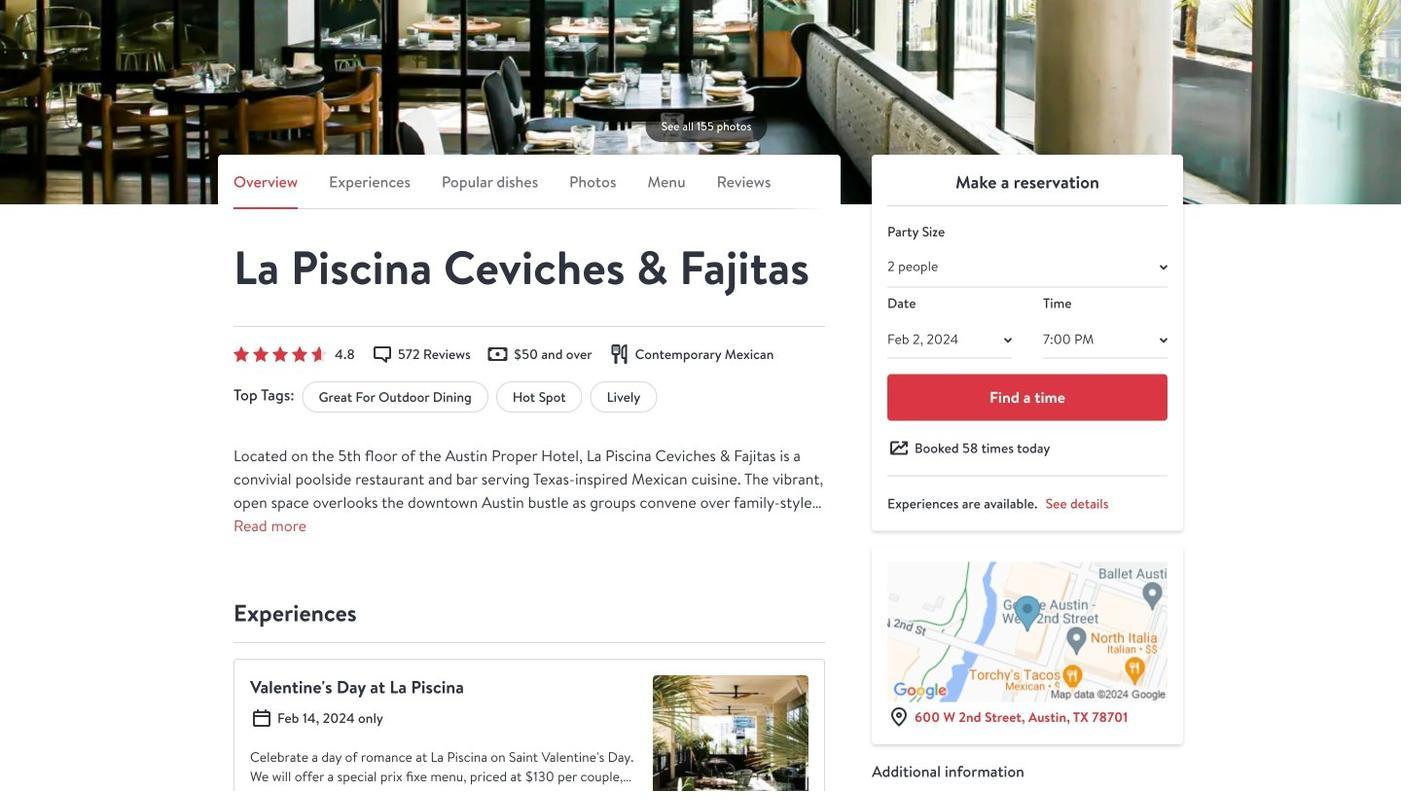 Task type: locate. For each thing, give the bounding box(es) containing it.
la piscina ceviches & fajitas, austin, tx image
[[0, 0, 1402, 204]]

tab list
[[234, 170, 826, 209]]

valentine's day at la piscina photo image
[[653, 676, 809, 791]]



Task type: describe. For each thing, give the bounding box(es) containing it.
4.8 stars image
[[234, 347, 327, 362]]

google map for la piscina ceviches & fajitas image
[[888, 562, 1168, 702]]



Task type: vqa. For each thing, say whether or not it's contained in the screenshot.
'TAB LIST' at the top
yes



